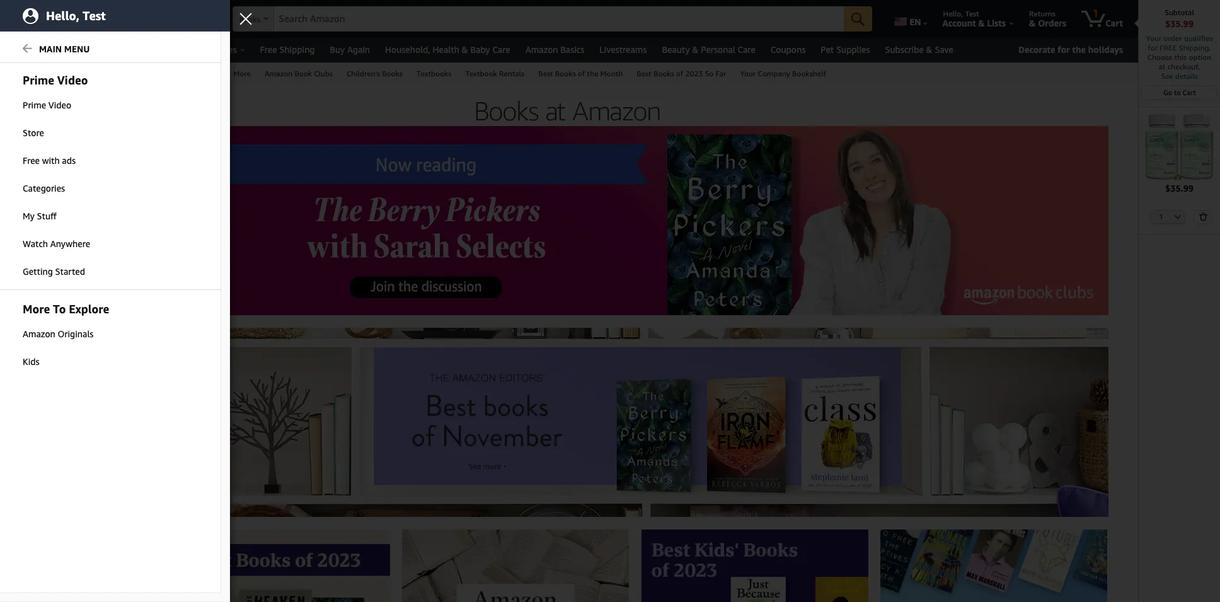 Task type: describe. For each thing, give the bounding box(es) containing it.
best left stuff
[[18, 211, 33, 219]]

health
[[433, 44, 460, 55]]

this
[[1175, 52, 1187, 62]]

& left baby
[[462, 44, 468, 55]]

amazon for amazon book clubs
[[265, 69, 293, 78]]

0 vertical spatial 1
[[1093, 7, 1099, 20]]

supplies
[[837, 44, 870, 55]]

holiday deals link
[[48, 41, 118, 59]]

to inside hispanic and latino stories books in spanish back to school books children's books
[[37, 177, 43, 185]]

last
[[11, 589, 28, 600]]

& for beauty
[[692, 44, 699, 55]]

amazon book review blog link
[[18, 323, 109, 332]]

now reading. bright young women with sarah selects. join the discussion. image
[[163, 126, 1109, 315]]

1 vertical spatial $35.99
[[1166, 183, 1194, 193]]

best books of november image
[[163, 328, 1109, 517]]

children's inside hispanic and latino stories books in spanish back to school books children's books
[[18, 188, 51, 197]]

your for your company bookshelf
[[740, 69, 756, 78]]

spanish
[[49, 165, 76, 174]]

your order qualifies for free shipping. choose this option at checkout. see details
[[1146, 33, 1213, 81]]

subtotal
[[1165, 8, 1195, 17]]

my
[[23, 211, 35, 221]]

best kids' books of 2023 image
[[642, 530, 869, 602]]

1 horizontal spatial cart
[[1183, 88, 1196, 96]]

read inside 100 books to read in a lifetime amazon book review blog amazon books on facebook
[[64, 311, 82, 320]]

more inside 'navigation' navigation
[[233, 69, 251, 78]]

books up hispanic and latino stories link
[[54, 129, 79, 138]]

deals inside holiday deals link
[[88, 44, 110, 55]]

hello, test link
[[0, 0, 230, 32]]

hello, test inside 'navigation' navigation
[[943, 9, 980, 18]]

textbooks link
[[410, 63, 459, 83]]

textbook rentals
[[466, 69, 525, 78]]

writers
[[71, 245, 95, 253]]

decorate for the holidays link
[[1014, 42, 1128, 58]]

prime video
[[23, 73, 88, 87]]

best books of 2023 so far link
[[630, 63, 733, 83]]

holiday deals
[[56, 44, 110, 55]]

prime video link
[[0, 92, 221, 119]]

more to explore
[[23, 302, 109, 316]]

with for ads
[[42, 155, 60, 166]]

books down more in books
[[32, 311, 53, 320]]

pet supplies
[[821, 44, 870, 55]]

qualifies
[[1184, 33, 1213, 43]]

option
[[1189, 52, 1212, 62]]

the inside decorate for the holidays link
[[1073, 44, 1086, 55]]

books right the my
[[35, 211, 56, 219]]

company
[[758, 69, 790, 78]]

categories
[[23, 183, 65, 194]]

prime
[[23, 73, 54, 87]]

pride
[[53, 267, 71, 276]]

& for returns
[[1030, 18, 1036, 28]]

more
[[23, 302, 50, 316]]

stories
[[86, 154, 110, 163]]

0 vertical spatial children's books link
[[340, 63, 410, 83]]

beauty
[[662, 44, 690, 55]]

& right sellers
[[226, 69, 231, 78]]

los
[[147, 9, 159, 18]]

originals
[[58, 328, 94, 339]]

of for best books of 2023 so far
[[676, 69, 684, 78]]

blog
[[94, 323, 109, 332]]

100
[[18, 311, 30, 320]]

rentals
[[499, 69, 525, 78]]

household, health & baby care link
[[378, 41, 518, 59]]

books down beauty
[[654, 69, 674, 78]]

books%20at%20amazon image
[[305, 92, 834, 126]]

all button
[[9, 38, 46, 62]]

livestreams link
[[592, 41, 655, 59]]

best down the my
[[18, 222, 33, 231]]

orders
[[1038, 18, 1067, 28]]

getting started link
[[0, 258, 221, 285]]

last 30 days link
[[11, 589, 61, 600]]

books down the "household," at the left top
[[382, 69, 403, 78]]

delete image
[[1199, 212, 1208, 220]]

groceries
[[200, 44, 237, 55]]

my stuff link
[[0, 203, 221, 229]]

school
[[45, 177, 68, 185]]

to inside 100 books to read in a lifetime amazon book review blog amazon books on facebook
[[55, 311, 62, 320]]

in inside read with pride deals in books
[[39, 279, 45, 287]]

hello, inside 'navigation' navigation
[[943, 9, 963, 18]]

hispanic
[[18, 154, 47, 163]]

free shipping link
[[253, 41, 322, 59]]

decorate for the holidays
[[1019, 44, 1123, 55]]

hispanic and latino stories books in spanish back to school books children's books
[[18, 154, 110, 197]]

personal
[[701, 44, 736, 55]]

sellers
[[201, 69, 224, 78]]

back
[[18, 177, 34, 185]]

far inside 'navigation' navigation
[[716, 69, 727, 78]]

best sellers & more
[[184, 69, 251, 78]]

books inside search field
[[239, 15, 260, 24]]

textbook rentals link
[[459, 63, 532, 83]]

Books search field
[[232, 6, 873, 33]]

books down stuff
[[35, 222, 56, 231]]

amazon image
[[14, 11, 75, 30]]

amazon originals
[[23, 328, 94, 339]]

page
[[37, 368, 55, 377]]

pet
[[821, 44, 834, 55]]

video
[[57, 73, 88, 87]]

to inside delivering to los angeles 90005 update location
[[138, 9, 145, 18]]

see details link
[[1146, 71, 1214, 81]]

clubs
[[314, 69, 333, 78]]

with for pride
[[38, 267, 51, 276]]

0 horizontal spatial hello, test
[[46, 9, 106, 22]]

baby
[[471, 44, 490, 55]]

basics
[[561, 44, 585, 55]]

account
[[943, 18, 976, 28]]

0 horizontal spatial best books of the month link
[[18, 211, 100, 219]]

livestreams
[[600, 44, 647, 55]]

for inside your order qualifies for free shipping. choose this option at checkout. see details
[[1148, 43, 1158, 52]]

video
[[48, 100, 71, 110]]

subscribe & save link
[[878, 41, 961, 59]]

0 horizontal spatial hello,
[[46, 9, 80, 22]]

free with ads
[[23, 155, 76, 166]]

shipping.
[[1179, 43, 1212, 52]]

black
[[51, 245, 69, 253]]

free for free shipping
[[260, 44, 277, 55]]

coupons
[[771, 44, 806, 55]]

of for best books of the month
[[578, 69, 585, 78]]

holiday
[[56, 44, 86, 55]]

amazon for amazon originals
[[23, 328, 55, 339]]

more in books
[[11, 298, 68, 307]]

prime
[[23, 100, 46, 110]]

best books in top categories image
[[881, 530, 1108, 602]]

buy again
[[330, 44, 370, 55]]

best for best sellers & more
[[184, 69, 199, 78]]

explore
[[69, 302, 109, 316]]

books down the all button
[[16, 69, 38, 78]]

2023 inside 'navigation' navigation
[[686, 69, 703, 78]]

books in spanish link
[[18, 165, 76, 174]]

coq10 600mg softgels | high absorption coq10 ubiquinol supplement | reduced form enhanced with vitamin e &amp; omega 3 6 9 | antioxidant powerhouse good for health | 120 softgels image
[[1145, 113, 1214, 182]]

0 horizontal spatial more
[[11, 298, 31, 307]]

2 care from the left
[[738, 44, 756, 55]]

amazon book clubs link
[[258, 63, 340, 83]]

prime video
[[23, 100, 71, 110]]

best books of 2023 image
[[163, 530, 390, 602]]

coupons link
[[763, 41, 813, 59]]

kids
[[23, 356, 39, 367]]

picks inside best books of the month best books of 2023 so far celebrity picks books by black writers
[[50, 233, 68, 242]]



Task type: locate. For each thing, give the bounding box(es) containing it.
1 vertical spatial month
[[79, 211, 100, 219]]

books down basics
[[555, 69, 576, 78]]

book up from
[[18, 357, 35, 366]]

in inside hispanic and latino stories books in spanish back to school books children's books
[[41, 165, 47, 174]]

free inside 'navigation' navigation
[[260, 44, 277, 55]]

test inside 'navigation' navigation
[[965, 9, 980, 18]]

1 care from the left
[[493, 44, 511, 55]]

2023
[[686, 69, 703, 78], [66, 222, 83, 231]]

care right personal
[[738, 44, 756, 55]]

location
[[134, 18, 168, 28]]

in inside 100 books to read in a lifetime amazon book review blog amazon books on facebook
[[84, 311, 90, 320]]

hello, test left "lists"
[[943, 9, 980, 18]]

0 horizontal spatial free
[[23, 155, 40, 166]]

popular
[[11, 129, 42, 138]]

free left shipping
[[260, 44, 277, 55]]

back to school books link
[[18, 177, 91, 185]]

1 left dropdown icon
[[1160, 212, 1164, 220]]

in down read with pride link
[[39, 279, 45, 287]]

1 horizontal spatial children's books link
[[340, 63, 410, 83]]

book inside 'navigation' navigation
[[295, 69, 312, 78]]

best books of the month
[[539, 69, 623, 78]]

angeles
[[161, 9, 188, 18]]

my stuff
[[23, 211, 57, 221]]

0 vertical spatial cart
[[1106, 18, 1123, 28]]

your company bookshelf
[[740, 69, 827, 78]]

en
[[910, 16, 921, 27]]

read inside read with pride deals in books
[[18, 267, 36, 276]]

go to cart
[[1164, 88, 1196, 96]]

0 horizontal spatial 2023
[[66, 222, 83, 231]]

None submit
[[844, 6, 873, 32]]

1 vertical spatial picks
[[55, 357, 73, 366]]

deals inside read with pride deals in books
[[18, 279, 37, 287]]

1 horizontal spatial so
[[705, 69, 714, 78]]

textbooks
[[417, 69, 452, 78]]

best for best books of the month
[[539, 69, 553, 78]]

& left "lists"
[[979, 18, 985, 28]]

0 vertical spatial far
[[716, 69, 727, 78]]

best down livestreams link
[[637, 69, 652, 78]]

$35.99 up dropdown icon
[[1166, 183, 1194, 193]]

to inside book club picks from page to screen
[[57, 368, 63, 377]]

1 horizontal spatial far
[[716, 69, 727, 78]]

hello,
[[46, 9, 80, 22], [943, 9, 963, 18]]

0 vertical spatial free
[[260, 44, 277, 55]]

& left save
[[926, 44, 933, 55]]

far
[[716, 69, 727, 78], [97, 222, 108, 231]]

picks up from page to screen link
[[55, 357, 73, 366]]

0 horizontal spatial 1
[[1093, 7, 1099, 20]]

0 horizontal spatial so
[[85, 222, 95, 231]]

kids link
[[0, 349, 221, 375]]

getting started
[[23, 266, 85, 277]]

hello, up main menu
[[46, 9, 80, 22]]

1 vertical spatial book
[[47, 323, 65, 332]]

picks inside book club picks from page to screen
[[55, 357, 73, 366]]

free for free with ads
[[23, 155, 40, 166]]

go
[[1164, 88, 1173, 96]]

month inside best books of the month best books of 2023 so far celebrity picks books by black writers
[[79, 211, 100, 219]]

0 horizontal spatial book
[[18, 357, 35, 366]]

books up back
[[18, 165, 39, 174]]

decorate
[[1019, 44, 1056, 55]]

the for best books of the month best books of 2023 so far celebrity picks books by black writers
[[66, 211, 77, 219]]

0 vertical spatial $35.99
[[1166, 18, 1194, 29]]

Search Amazon text field
[[274, 7, 844, 31]]

1 vertical spatial 1
[[1160, 212, 1164, 220]]

cart up "holidays"
[[1106, 18, 1123, 28]]

1 horizontal spatial more
[[233, 69, 251, 78]]

0 vertical spatial with
[[42, 155, 60, 166]]

books
[[239, 15, 260, 24], [16, 69, 38, 78], [382, 69, 403, 78], [555, 69, 576, 78], [654, 69, 674, 78], [54, 129, 79, 138], [18, 165, 39, 174], [70, 177, 91, 185], [53, 188, 74, 197], [35, 211, 56, 219], [35, 222, 56, 231], [18, 245, 39, 253], [47, 279, 68, 287], [43, 298, 68, 307], [32, 311, 53, 320], [47, 334, 69, 343]]

best left sellers
[[184, 69, 199, 78]]

children's
[[347, 69, 380, 78], [18, 188, 51, 197]]

subtotal $35.99
[[1165, 8, 1195, 29]]

of down beauty
[[676, 69, 684, 78]]

read with pride deals in books
[[18, 267, 71, 287]]

save
[[935, 44, 954, 55]]

choose
[[1148, 52, 1173, 62]]

for right decorate
[[1058, 44, 1070, 55]]

with
[[42, 155, 60, 166], [38, 267, 51, 276]]

in down deals in books link
[[33, 298, 40, 307]]

best books of 2023 so far
[[637, 69, 727, 78]]

categories link
[[0, 175, 221, 202]]

your company bookshelf link
[[733, 63, 833, 83]]

0 vertical spatial book
[[295, 69, 312, 78]]

1 horizontal spatial book
[[47, 323, 65, 332]]

1 horizontal spatial deals
[[88, 44, 110, 55]]

books down spanish
[[70, 177, 91, 185]]

so
[[705, 69, 714, 78], [85, 222, 95, 231]]

your
[[1146, 33, 1162, 43], [740, 69, 756, 78]]

best books of the month link down basics
[[532, 63, 630, 83]]

100 books to read in a lifetime amazon book review blog amazon books on facebook
[[18, 311, 125, 343]]

& right beauty
[[692, 44, 699, 55]]

1 vertical spatial children's books link
[[18, 188, 74, 197]]

books down getting started on the left top
[[47, 279, 68, 287]]

best
[[184, 69, 199, 78], [539, 69, 553, 78], [637, 69, 652, 78], [18, 211, 33, 219], [18, 222, 33, 231]]

books up 100 books to read in a lifetime link
[[43, 298, 68, 307]]

the inside best books of the month best books of 2023 so far celebrity picks books by black writers
[[66, 211, 77, 219]]

0 horizontal spatial the
[[66, 211, 77, 219]]

children's books link down again
[[340, 63, 410, 83]]

& left orders at the top right of page
[[1030, 18, 1036, 28]]

details
[[1176, 71, 1198, 81]]

books down school
[[53, 188, 74, 197]]

in left "a" at left
[[84, 311, 90, 320]]

amazon book review image
[[403, 530, 629, 602]]

best books of the month link up celebrity picks link
[[18, 211, 100, 219]]

1 horizontal spatial read
[[64, 311, 82, 320]]

0 vertical spatial the
[[1073, 44, 1086, 55]]

main
[[39, 44, 62, 54]]

month down categories link
[[79, 211, 100, 219]]

1 horizontal spatial 1
[[1160, 212, 1164, 220]]

read up deals in books link
[[18, 267, 36, 276]]

1 vertical spatial your
[[740, 69, 756, 78]]

stuff
[[37, 211, 57, 221]]

0 vertical spatial more
[[233, 69, 251, 78]]

amazon book clubs
[[265, 69, 333, 78]]

deals down getting
[[18, 279, 37, 287]]

amazon for amazon basics
[[526, 44, 558, 55]]

0 horizontal spatial deals
[[18, 279, 37, 287]]

the for best books of the month
[[587, 69, 599, 78]]

$35.99 down subtotal
[[1166, 18, 1194, 29]]

1 horizontal spatial test
[[965, 9, 980, 18]]

cart
[[1106, 18, 1123, 28], [1183, 88, 1196, 96]]

from page to screen link
[[18, 368, 90, 377]]

1 horizontal spatial the
[[587, 69, 599, 78]]

so inside best books of the month best books of 2023 so far celebrity picks books by black writers
[[85, 222, 95, 231]]

test up holiday deals
[[83, 9, 106, 22]]

more up 100 at the bottom
[[11, 298, 31, 307]]

for left free
[[1148, 43, 1158, 52]]

navigation navigation
[[0, 0, 1221, 602]]

1 vertical spatial children's
[[18, 188, 51, 197]]

shipping
[[279, 44, 315, 55]]

book inside book club picks from page to screen
[[18, 357, 35, 366]]

your left company
[[740, 69, 756, 78]]

of
[[578, 69, 585, 78], [676, 69, 684, 78], [58, 211, 64, 219], [58, 222, 64, 231]]

0 vertical spatial children's
[[347, 69, 380, 78]]

1 horizontal spatial children's
[[347, 69, 380, 78]]

1 vertical spatial with
[[38, 267, 51, 276]]

1 horizontal spatial 2023
[[686, 69, 703, 78]]

children's inside 'navigation' navigation
[[347, 69, 380, 78]]

of right stuff
[[58, 211, 64, 219]]

1 vertical spatial free
[[23, 155, 40, 166]]

children's down back
[[18, 188, 51, 197]]

0 horizontal spatial for
[[1058, 44, 1070, 55]]

0 horizontal spatial children's books link
[[18, 188, 74, 197]]

month inside 'navigation' navigation
[[600, 69, 623, 78]]

best books of the month link
[[532, 63, 630, 83], [18, 211, 100, 219]]

2023 up anywhere
[[66, 222, 83, 231]]

month for best books of the month
[[600, 69, 623, 78]]

facebook
[[81, 334, 114, 343]]

0 vertical spatial deals
[[88, 44, 110, 55]]

delivering
[[102, 9, 136, 18]]

far down categories link
[[97, 222, 108, 231]]

0 horizontal spatial care
[[493, 44, 511, 55]]

0 vertical spatial so
[[705, 69, 714, 78]]

1 up "holidays"
[[1093, 7, 1099, 20]]

books inside read with pride deals in books
[[47, 279, 68, 287]]

main menu link
[[0, 36, 221, 63]]

book up the "amazon books on facebook" link
[[47, 323, 65, 332]]

so up writers
[[85, 222, 95, 231]]

read with pride link
[[18, 267, 71, 276]]

1 horizontal spatial for
[[1148, 43, 1158, 52]]

see
[[1161, 71, 1174, 81]]

buy
[[330, 44, 345, 55]]

1 horizontal spatial care
[[738, 44, 756, 55]]

amazon basics link
[[518, 41, 592, 59]]

started
[[55, 266, 85, 277]]

with inside read with pride deals in books
[[38, 267, 51, 276]]

on
[[71, 334, 79, 343]]

dropdown image
[[1175, 214, 1182, 219]]

1 vertical spatial deals
[[18, 279, 37, 287]]

best down amazon basics link
[[539, 69, 553, 78]]

your inside your order qualifies for free shipping. choose this option at checkout. see details
[[1146, 33, 1162, 43]]

test
[[83, 9, 106, 22], [965, 9, 980, 18]]

read up review
[[64, 311, 82, 320]]

1 horizontal spatial free
[[260, 44, 277, 55]]

2 horizontal spatial the
[[1073, 44, 1086, 55]]

your for your order qualifies for free shipping. choose this option at checkout. see details
[[1146, 33, 1162, 43]]

children's books link down back to school books "link"
[[18, 188, 74, 197]]

1 vertical spatial read
[[64, 311, 82, 320]]

2 horizontal spatial book
[[295, 69, 312, 78]]

books up groceries link
[[239, 15, 260, 24]]

2 vertical spatial book
[[18, 357, 35, 366]]

best sellers & more link
[[177, 63, 258, 83]]

& inside returns & orders
[[1030, 18, 1036, 28]]

of up watch anywhere
[[58, 222, 64, 231]]

club
[[37, 357, 53, 366]]

order
[[1164, 33, 1183, 43]]

1 horizontal spatial hello, test
[[943, 9, 980, 18]]

2 vertical spatial the
[[66, 211, 77, 219]]

$35.99 inside subtotal $35.99
[[1166, 18, 1194, 29]]

buy again link
[[322, 41, 378, 59]]

0 horizontal spatial far
[[97, 222, 108, 231]]

in right store
[[44, 129, 51, 138]]

picks up black
[[50, 233, 68, 242]]

a
[[92, 311, 96, 320]]

checkbox image
[[11, 549, 21, 559]]

1 horizontal spatial hello,
[[943, 9, 963, 18]]

2023 inside best books of the month best books of 2023 so far celebrity picks books by black writers
[[66, 222, 83, 231]]

1 vertical spatial more
[[11, 298, 31, 307]]

0 horizontal spatial cart
[[1106, 18, 1123, 28]]

0 vertical spatial read
[[18, 267, 36, 276]]

far inside best books of the month best books of 2023 so far celebrity picks books by black writers
[[97, 222, 108, 231]]

book inside 100 books to read in a lifetime amazon book review blog amazon books on facebook
[[47, 323, 65, 332]]

watch anywhere link
[[0, 231, 221, 257]]

book left the clubs
[[295, 69, 312, 78]]

cart down details
[[1183, 88, 1196, 96]]

hello, test
[[46, 9, 106, 22], [943, 9, 980, 18]]

0 horizontal spatial children's
[[18, 188, 51, 197]]

0 vertical spatial your
[[1146, 33, 1162, 43]]

household, health & baby care
[[385, 44, 511, 55]]

the right stuff
[[66, 211, 77, 219]]

1 vertical spatial the
[[587, 69, 599, 78]]

1 vertical spatial 2023
[[66, 222, 83, 231]]

0 vertical spatial month
[[600, 69, 623, 78]]

store
[[23, 127, 44, 138]]

1 vertical spatial far
[[97, 222, 108, 231]]

0 horizontal spatial month
[[79, 211, 100, 219]]

& for subscribe
[[926, 44, 933, 55]]

1 horizontal spatial month
[[600, 69, 623, 78]]

your left order
[[1146, 33, 1162, 43]]

deals up search
[[88, 44, 110, 55]]

all
[[29, 44, 41, 55]]

children's down again
[[347, 69, 380, 78]]

anywhere
[[50, 238, 90, 249]]

en link
[[887, 3, 933, 35]]

watch
[[23, 238, 48, 249]]

& for account
[[979, 18, 985, 28]]

hello, up save
[[943, 9, 963, 18]]

1 horizontal spatial your
[[1146, 33, 1162, 43]]

2023 down beauty & personal care link
[[686, 69, 703, 78]]

in up back to school books "link"
[[41, 165, 47, 174]]

books link
[[9, 63, 45, 83]]

best for best books of 2023 so far
[[637, 69, 652, 78]]

main menu
[[39, 44, 90, 54]]

best inside best books of 2023 so far link
[[637, 69, 652, 78]]

free shipping
[[260, 44, 315, 55]]

100 books to read in a lifetime link
[[18, 311, 125, 320]]

books down amazon book review blog link
[[47, 334, 69, 343]]

the down livestreams link
[[587, 69, 599, 78]]

best inside best sellers & more link
[[184, 69, 199, 78]]

hello, test up menu
[[46, 9, 106, 22]]

&
[[979, 18, 985, 28], [1030, 18, 1036, 28], [462, 44, 468, 55], [692, 44, 699, 55], [926, 44, 933, 55], [226, 69, 231, 78]]

test left "lists"
[[965, 9, 980, 18]]

of for best books of the month best books of 2023 so far celebrity picks books by black writers
[[58, 211, 64, 219]]

children's books
[[347, 69, 403, 78]]

0 horizontal spatial your
[[740, 69, 756, 78]]

care
[[493, 44, 511, 55], [738, 44, 756, 55]]

month down livestreams link
[[600, 69, 623, 78]]

1 vertical spatial best books of the month link
[[18, 211, 100, 219]]

at
[[1159, 62, 1166, 71]]

1 vertical spatial cart
[[1183, 88, 1196, 96]]

of down basics
[[578, 69, 585, 78]]

books down celebrity
[[18, 245, 39, 253]]

month for best books of the month best books of 2023 so far celebrity picks books by black writers
[[79, 211, 100, 219]]

the left "holidays"
[[1073, 44, 1086, 55]]

so down beauty & personal care link
[[705, 69, 714, 78]]

far down personal
[[716, 69, 727, 78]]

1 vertical spatial so
[[85, 222, 95, 231]]

0 horizontal spatial test
[[83, 9, 106, 22]]

more right sellers
[[233, 69, 251, 78]]

1 horizontal spatial best books of the month link
[[532, 63, 630, 83]]

0 horizontal spatial read
[[18, 267, 36, 276]]

latino
[[63, 154, 84, 163]]

none submit inside books search field
[[844, 6, 873, 32]]

so inside 'navigation' navigation
[[705, 69, 714, 78]]

0 vertical spatial best books of the month link
[[532, 63, 630, 83]]

care right baby
[[493, 44, 511, 55]]

groceries link
[[192, 41, 253, 59]]

free up back
[[23, 155, 40, 166]]

free
[[260, 44, 277, 55], [23, 155, 40, 166]]

bookshelf
[[792, 69, 827, 78]]

best books of the month best books of 2023 so far celebrity picks books by black writers
[[18, 211, 108, 253]]

picks
[[50, 233, 68, 242], [55, 357, 73, 366]]

0 vertical spatial picks
[[50, 233, 68, 242]]

0 vertical spatial 2023
[[686, 69, 703, 78]]



Task type: vqa. For each thing, say whether or not it's contained in the screenshot.
the Hello, Test link in the left top of the page
yes



